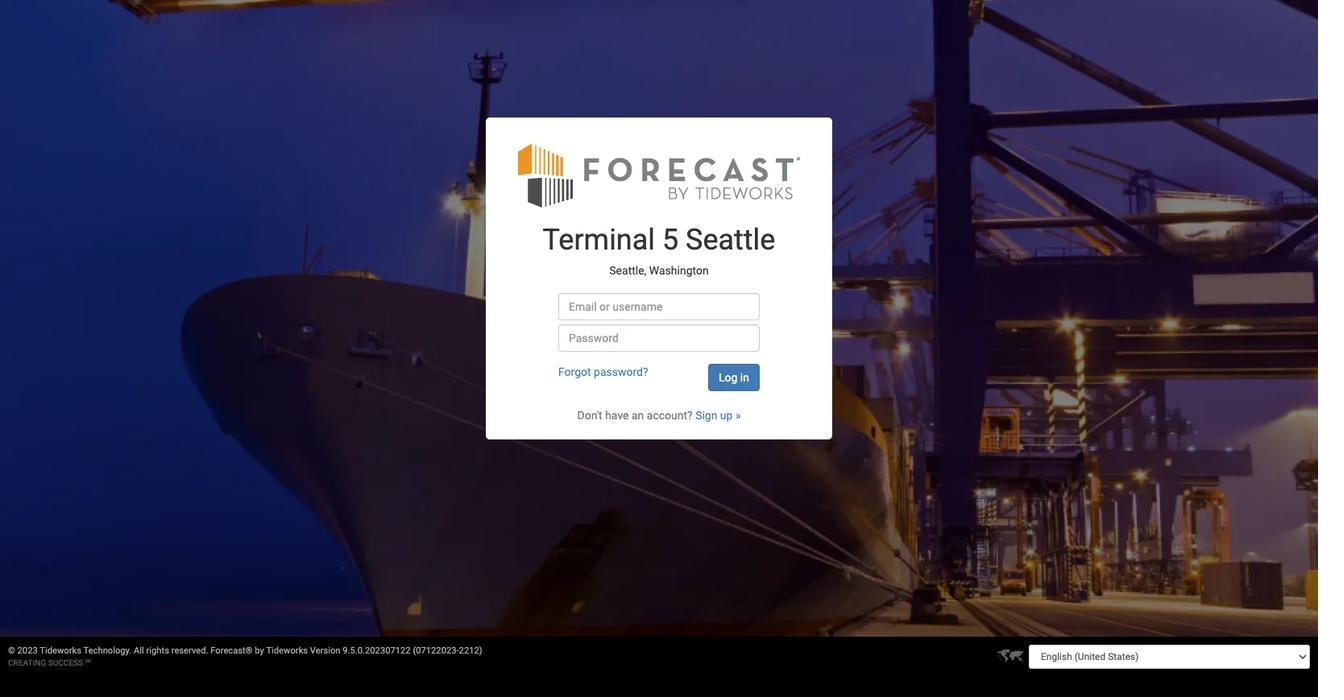 Task type: describe. For each thing, give the bounding box(es) containing it.
2 tideworks from the left
[[266, 646, 308, 657]]

up
[[720, 410, 733, 423]]

(07122023-
[[413, 646, 459, 657]]

terminal 5 seattle seattle, washington
[[543, 224, 776, 277]]

version
[[310, 646, 340, 657]]

2212)
[[459, 646, 482, 657]]

password?
[[594, 366, 648, 379]]

success
[[48, 659, 83, 668]]

terminal
[[543, 224, 655, 257]]

rights
[[146, 646, 169, 657]]

5
[[662, 224, 679, 257]]

1 tideworks from the left
[[40, 646, 81, 657]]

forgot
[[558, 366, 591, 379]]

seattle,
[[609, 264, 647, 277]]

℠
[[85, 659, 91, 668]]

technology.
[[83, 646, 132, 657]]



Task type: vqa. For each thing, say whether or not it's contained in the screenshot.
the Forgot password? link
yes



Task type: locate. For each thing, give the bounding box(es) containing it.
seattle
[[686, 224, 776, 257]]

forgot password? link
[[558, 366, 648, 379]]

log in button
[[708, 365, 760, 392]]

tideworks
[[40, 646, 81, 657], [266, 646, 308, 657]]

tideworks right by at the bottom left of the page
[[266, 646, 308, 657]]

sign
[[696, 410, 718, 423]]

Password password field
[[558, 325, 760, 352]]

9.5.0.202307122
[[343, 646, 411, 657]]

tideworks up success
[[40, 646, 81, 657]]

0 horizontal spatial tideworks
[[40, 646, 81, 657]]

in
[[740, 372, 749, 385]]

don't
[[577, 410, 603, 423]]

log
[[719, 372, 738, 385]]

2023
[[17, 646, 38, 657]]

account?
[[647, 410, 693, 423]]

sign up » link
[[696, 410, 741, 423]]

Email or username text field
[[558, 294, 760, 321]]

© 2023 tideworks technology. all rights reserved. forecast® by tideworks version 9.5.0.202307122 (07122023-2212) creating success ℠
[[8, 646, 482, 668]]

reserved.
[[171, 646, 208, 657]]

washington
[[649, 264, 709, 277]]

don't have an account? sign up »
[[577, 410, 741, 423]]

1 horizontal spatial tideworks
[[266, 646, 308, 657]]

©
[[8, 646, 15, 657]]

forecast® by tideworks image
[[518, 142, 800, 209]]

forecast®
[[211, 646, 253, 657]]

an
[[632, 410, 644, 423]]

creating
[[8, 659, 46, 668]]

all
[[134, 646, 144, 657]]

»
[[736, 410, 741, 423]]

have
[[605, 410, 629, 423]]

by
[[255, 646, 264, 657]]

forgot password? log in
[[558, 366, 749, 385]]



